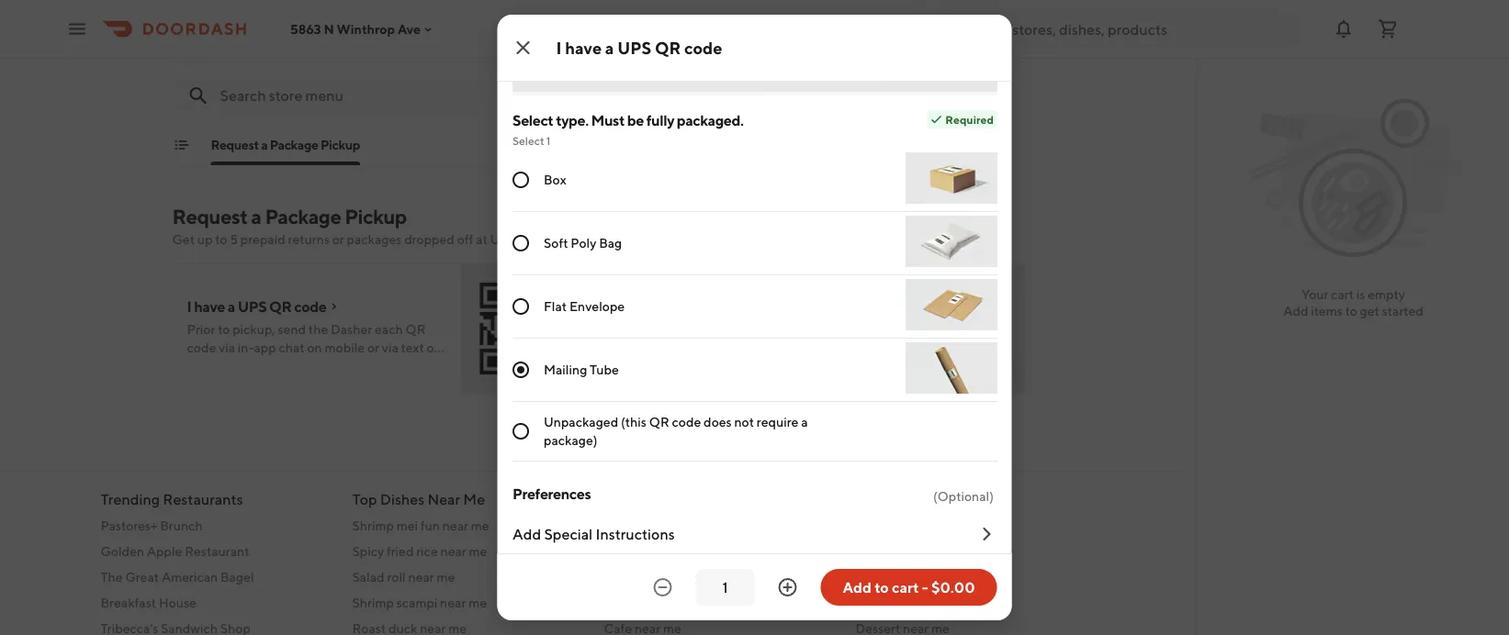 Task type: locate. For each thing, give the bounding box(es) containing it.
the
[[704, 232, 724, 247], [651, 322, 670, 337]]

asian near me link
[[604, 568, 833, 586]]

decrease quantity by 1 image
[[652, 577, 674, 599]]

0 horizontal spatial ups
[[238, 298, 267, 315]]

not down 'on'
[[713, 340, 732, 355]]

have up affix
[[627, 298, 658, 315]]

mexican near me
[[856, 544, 955, 559]]

i inside dialog
[[556, 38, 562, 57]]

the inside request a package pickup get up to 5 prepaid returns or packages dropped off at ups. dasher will send you a photo of the receipt.
[[704, 232, 724, 247]]

Unpackaged (this QR code does not require a package) radio
[[512, 423, 529, 440]]

shrimp for shrimp scampi near me
[[352, 595, 394, 610]]

unpackaged (this qr code does not require a package)
[[543, 415, 807, 448]]

to inside your cart is empty add items to get started
[[1345, 304, 1357, 319]]

salad roll near me
[[352, 569, 455, 585]]

box image
[[905, 152, 997, 204]]

restaurants up pastores+ brunch link
[[163, 490, 243, 508]]

0 vertical spatial shrimp
[[352, 518, 394, 533]]

cart inside button
[[892, 579, 919, 597]]

pizza near me link
[[856, 594, 1085, 612]]

i have a ups qr code up be
[[556, 38, 722, 57]]

0 vertical spatial package
[[270, 137, 318, 152]]

i have a ups qr code inside i have a ups qr code dialog
[[556, 38, 722, 57]]

0 vertical spatial cart
[[1331, 287, 1354, 302]]

0 horizontal spatial i
[[187, 298, 191, 315]]

0 vertical spatial does
[[682, 340, 710, 355]]

0 vertical spatial request
[[211, 137, 259, 152]]

1 horizontal spatial add button
[[966, 354, 1014, 383]]

5863
[[290, 21, 321, 37]]

add special instructions
[[512, 526, 674, 543]]

me inside restaurants near me link
[[705, 518, 723, 533]]

special
[[544, 526, 592, 543]]

does up packing
[[682, 340, 710, 355]]

spicy fried rice near me
[[352, 544, 487, 559]]

2 horizontal spatial i
[[620, 298, 625, 315]]

select left the 1
[[512, 134, 544, 147]]

breakfast house
[[101, 595, 196, 610]]

code right (this
[[671, 415, 701, 430]]

0 vertical spatial select
[[512, 112, 553, 129]]

2 vertical spatial qr
[[649, 415, 669, 430]]

have inside i have a ups shipping label affix the label on your sealed package. doordash does not provide printing for labels or packing materials.
[[627, 298, 658, 315]]

shrimp up the spicy
[[352, 518, 394, 533]]

2 horizontal spatial to
[[1345, 304, 1357, 319]]

shipping
[[703, 298, 759, 315]]

not
[[713, 340, 732, 355], [734, 415, 754, 430]]

qr right (this
[[649, 415, 669, 430]]

1 horizontal spatial i have a ups qr code
[[556, 38, 722, 57]]

qr down prepaid
[[269, 298, 292, 315]]

you
[[619, 232, 640, 247]]

Mailing Tube radio
[[512, 362, 529, 378]]

2 trending from the left
[[856, 490, 915, 508]]

1 vertical spatial i have a ups qr code
[[187, 298, 326, 315]]

add button down flat envelope image
[[966, 354, 1014, 383]]

have right close i have a ups qr code image
[[565, 38, 602, 57]]

pickup inside request a package pickup get up to 5 prepaid returns or packages dropped off at ups. dasher will send you a photo of the receipt.
[[345, 205, 407, 229]]

affix
[[620, 322, 648, 337]]

add down mexican
[[843, 579, 872, 597]]

have down up
[[194, 298, 225, 315]]

1 select from the top
[[512, 112, 553, 129]]

scampi
[[396, 595, 437, 610]]

me inside dessert near me link
[[680, 595, 698, 610]]

brunch
[[160, 518, 203, 533]]

add special instructions button
[[512, 510, 997, 559]]

me
[[471, 518, 489, 533], [705, 518, 723, 533], [469, 544, 487, 559], [722, 544, 740, 559], [936, 544, 955, 559], [437, 569, 455, 585], [667, 569, 686, 585], [943, 569, 962, 585], [469, 595, 487, 610], [680, 595, 698, 610], [918, 595, 936, 610]]

1 horizontal spatial ups
[[617, 38, 651, 57]]

0 horizontal spatial restaurants
[[163, 490, 243, 508]]

1 vertical spatial label
[[673, 322, 701, 337]]

require
[[756, 415, 798, 430]]

box
[[543, 172, 566, 187]]

1
[[546, 134, 550, 147]]

apple
[[147, 544, 182, 559]]

your cart is empty add items to get started
[[1283, 287, 1423, 319]]

mexican near me link
[[856, 542, 1085, 561]]

package down item search search field
[[270, 137, 318, 152]]

trending up pastores+
[[101, 490, 160, 508]]

pickup up packages
[[345, 205, 407, 229]]

label left 'on'
[[673, 322, 701, 337]]

the inside i have a ups shipping label affix the label on your sealed package. doordash does not provide printing for labels or packing materials.
[[651, 322, 670, 337]]

does inside i have a ups shipping label affix the label on your sealed package. doordash does not provide printing for labels or packing materials.
[[682, 340, 710, 355]]

0 horizontal spatial to
[[215, 232, 227, 247]]

request inside request a package pickup get up to 5 prepaid returns or packages dropped off at ups. dasher will send you a photo of the receipt.
[[172, 205, 247, 229]]

me inside mexican near me link
[[936, 544, 955, 559]]

1 horizontal spatial trending
[[856, 490, 915, 508]]

1 vertical spatial does
[[703, 415, 731, 430]]

dasher
[[522, 232, 563, 247]]

2 horizontal spatial ups
[[671, 298, 700, 315]]

not inside i have a ups shipping label affix the label on your sealed package. doordash does not provide printing for labels or packing materials.
[[713, 340, 732, 355]]

1 horizontal spatial the
[[704, 232, 724, 247]]

cart
[[1331, 287, 1354, 302], [892, 579, 919, 597]]

or inside request a package pickup get up to 5 prepaid returns or packages dropped off at ups. dasher will send you a photo of the receipt.
[[332, 232, 344, 247]]

be
[[627, 112, 643, 129]]

(this
[[620, 415, 646, 430]]

i inside i have a ups shipping label affix the label on your sealed package. doordash does not provide printing for labels or packing materials.
[[620, 298, 625, 315]]

1 horizontal spatial have
[[565, 38, 602, 57]]

1 vertical spatial the
[[651, 322, 670, 337]]

1 horizontal spatial or
[[657, 359, 669, 374]]

bag
[[598, 236, 622, 251]]

0 horizontal spatial cart
[[892, 579, 919, 597]]

request for request a package pickup
[[211, 137, 259, 152]]

ups left shipping at the top of the page
[[671, 298, 700, 315]]

0 vertical spatial to
[[215, 232, 227, 247]]

1 vertical spatial not
[[734, 415, 754, 430]]

2 shrimp from the top
[[352, 595, 394, 610]]

prepaid
[[240, 232, 285, 247]]

1 vertical spatial request
[[172, 205, 247, 229]]

1 trending from the left
[[101, 490, 160, 508]]

does left require
[[703, 415, 731, 430]]

ave
[[398, 21, 421, 37]]

the
[[101, 569, 123, 585]]

shrimp mei fun near me link
[[352, 517, 582, 535]]

0 vertical spatial or
[[332, 232, 344, 247]]

not inside unpackaged (this qr code does not require a package)
[[734, 415, 754, 430]]

add button
[[533, 354, 580, 383], [966, 354, 1014, 383]]

package up returns
[[265, 205, 341, 229]]

select type. must be fully packaged. select 1
[[512, 112, 743, 147]]

close i have a ups qr code image
[[512, 37, 534, 59]]

pizza
[[856, 595, 887, 610]]

doordash
[[620, 340, 679, 355]]

the up doordash
[[651, 322, 670, 337]]

ups
[[617, 38, 651, 57], [238, 298, 267, 315], [671, 298, 700, 315]]

-
[[922, 579, 928, 597]]

1 horizontal spatial cart
[[1331, 287, 1354, 302]]

restaurants near me link
[[604, 517, 833, 535]]

1 vertical spatial or
[[657, 359, 669, 374]]

add button right mailing tube radio
[[533, 354, 580, 383]]

1 vertical spatial to
[[1345, 304, 1357, 319]]

not left require
[[734, 415, 754, 430]]

package for request a package pickup
[[270, 137, 318, 152]]

5
[[230, 232, 238, 247]]

qr up fully
[[655, 38, 681, 57]]

add right mailing tube radio
[[544, 360, 569, 376]]

i have a ups qr code image
[[512, 0, 997, 92], [461, 264, 591, 394]]

label
[[761, 298, 793, 315], [673, 322, 701, 337]]

me inside the sandwich near me link
[[943, 569, 962, 585]]

1 vertical spatial restaurants
[[604, 518, 674, 533]]

1 horizontal spatial to
[[875, 579, 889, 597]]

code down returns
[[294, 298, 326, 315]]

me inside pizza near me 'link'
[[918, 595, 936, 610]]

0 horizontal spatial i have a ups qr code
[[187, 298, 326, 315]]

middle
[[604, 544, 645, 559]]

i have a ups qr code down prepaid
[[187, 298, 326, 315]]

package inside request a package pickup get up to 5 prepaid returns or packages dropped off at ups. dasher will send you a photo of the receipt.
[[265, 205, 341, 229]]

1 vertical spatial package
[[265, 205, 341, 229]]

select up the 1
[[512, 112, 553, 129]]

pastores+ brunch link
[[101, 517, 330, 535]]

i right close i have a ups qr code image
[[556, 38, 562, 57]]

your
[[1301, 287, 1328, 302]]

must
[[591, 112, 624, 129]]

0 vertical spatial label
[[761, 298, 793, 315]]

ups up be
[[617, 38, 651, 57]]

cart left is
[[1331, 287, 1354, 302]]

restaurants near me
[[604, 518, 723, 533]]

0 horizontal spatial or
[[332, 232, 344, 247]]

1 horizontal spatial i
[[556, 38, 562, 57]]

add left special
[[512, 526, 541, 543]]

restaurants up middle
[[604, 518, 674, 533]]

2 vertical spatial code
[[671, 415, 701, 430]]

0 vertical spatial i have a ups qr code image
[[512, 0, 997, 92]]

of
[[689, 232, 701, 247]]

0 horizontal spatial not
[[713, 340, 732, 355]]

pickup down item search search field
[[321, 137, 360, 152]]

i up affix
[[620, 298, 625, 315]]

1 shrimp from the top
[[352, 518, 394, 533]]

0 vertical spatial not
[[713, 340, 732, 355]]

the right of
[[704, 232, 724, 247]]

soft
[[543, 236, 568, 251]]

i have a ups qr code
[[556, 38, 722, 57], [187, 298, 326, 315]]

tube
[[589, 362, 618, 377]]

pastores+ brunch
[[101, 518, 203, 533]]

1 vertical spatial code
[[294, 298, 326, 315]]

add down 'your'
[[1283, 304, 1308, 319]]

shrimp
[[352, 518, 394, 533], [352, 595, 394, 610]]

1 vertical spatial cart
[[892, 579, 919, 597]]

to inside request a package pickup get up to 5 prepaid returns or packages dropped off at ups. dasher will send you a photo of the receipt.
[[215, 232, 227, 247]]

have
[[565, 38, 602, 57], [194, 298, 225, 315], [627, 298, 658, 315]]

top
[[352, 490, 377, 508]]

ups down prepaid
[[238, 298, 267, 315]]

i
[[556, 38, 562, 57], [187, 298, 191, 315], [620, 298, 625, 315]]

trending up mexican
[[856, 490, 915, 508]]

trending
[[101, 490, 160, 508], [856, 490, 915, 508]]

get
[[1360, 304, 1379, 319]]

does
[[682, 340, 710, 355], [703, 415, 731, 430]]

or
[[332, 232, 344, 247], [657, 359, 669, 374]]

have inside dialog
[[565, 38, 602, 57]]

0 vertical spatial the
[[704, 232, 724, 247]]

does inside unpackaged (this qr code does not require a package)
[[703, 415, 731, 430]]

ups inside dialog
[[617, 38, 651, 57]]

0 horizontal spatial trending
[[101, 490, 160, 508]]

a
[[605, 38, 614, 57], [261, 137, 267, 152], [251, 205, 261, 229], [643, 232, 650, 247], [228, 298, 235, 315], [661, 298, 669, 315], [801, 415, 807, 430]]

i have a ups shipping label image
[[894, 264, 1025, 394]]

me
[[463, 490, 485, 508]]

label up "sealed"
[[761, 298, 793, 315]]

a inside unpackaged (this qr code does not require a package)
[[801, 415, 807, 430]]

0 horizontal spatial add button
[[533, 354, 580, 383]]

0 horizontal spatial the
[[651, 322, 670, 337]]

i have a ups shipping label affix the label on your sealed package. doordash does not provide printing for labels or packing materials.
[[620, 298, 847, 374]]

to for a
[[215, 232, 227, 247]]

flat envelope image
[[905, 279, 997, 331]]

i down get
[[187, 298, 191, 315]]

0 vertical spatial pickup
[[321, 137, 360, 152]]

or right returns
[[332, 232, 344, 247]]

1 vertical spatial select
[[512, 134, 544, 147]]

notification bell image
[[1333, 18, 1355, 40]]

a inside i have a ups shipping label affix the label on your sealed package. doordash does not provide printing for labels or packing materials.
[[661, 298, 669, 315]]

1 vertical spatial pickup
[[345, 205, 407, 229]]

or down doordash
[[657, 359, 669, 374]]

cart left -
[[892, 579, 919, 597]]

code up packaged.
[[684, 38, 722, 57]]

the great american bagel link
[[101, 568, 330, 586]]

cart inside your cart is empty add items to get started
[[1331, 287, 1354, 302]]

mei
[[396, 518, 418, 533]]

0 vertical spatial i have a ups qr code
[[556, 38, 722, 57]]

1 horizontal spatial not
[[734, 415, 754, 430]]

add inside 'add special instructions' button
[[512, 526, 541, 543]]

2 horizontal spatial have
[[627, 298, 658, 315]]

to
[[215, 232, 227, 247], [1345, 304, 1357, 319], [875, 579, 889, 597]]

spicy fried rice near me link
[[352, 542, 582, 561]]

asian
[[604, 569, 636, 585]]

shrimp down salad
[[352, 595, 394, 610]]

to inside button
[[875, 579, 889, 597]]

package
[[270, 137, 318, 152], [265, 205, 341, 229]]

1 vertical spatial shrimp
[[352, 595, 394, 610]]

instructions
[[595, 526, 674, 543]]

2 vertical spatial to
[[875, 579, 889, 597]]

trending for trending categories
[[856, 490, 915, 508]]

n
[[324, 21, 334, 37]]

me inside middle eastern near me link
[[722, 544, 740, 559]]



Task type: vqa. For each thing, say whether or not it's contained in the screenshot.
& inside the Button
no



Task type: describe. For each thing, give the bounding box(es) containing it.
me inside the asian near me link
[[667, 569, 686, 585]]

roll
[[387, 569, 406, 585]]

pastores+
[[101, 518, 157, 533]]

sandwich
[[856, 569, 912, 585]]

rice
[[416, 544, 438, 559]]

$0.00
[[931, 579, 975, 597]]

qr inside unpackaged (this qr code does not require a package)
[[649, 415, 669, 430]]

packing
[[672, 359, 718, 374]]

add inside your cart is empty add items to get started
[[1283, 304, 1308, 319]]

0 horizontal spatial label
[[673, 322, 701, 337]]

2 add button from the left
[[966, 354, 1014, 383]]

select type. must be fully packaged. group
[[512, 110, 997, 462]]

fun
[[420, 518, 440, 533]]

add down flat envelope image
[[977, 360, 1002, 376]]

the great american bagel
[[101, 569, 254, 585]]

middle eastern near me
[[604, 544, 740, 559]]

2 select from the top
[[512, 134, 544, 147]]

mexican
[[856, 544, 905, 559]]

shrimp mei fun near me
[[352, 518, 489, 533]]

mailing
[[543, 362, 587, 377]]

Item Search search field
[[220, 85, 470, 106]]

poly
[[570, 236, 596, 251]]

1 horizontal spatial label
[[761, 298, 793, 315]]

0 vertical spatial qr
[[655, 38, 681, 57]]

preferences
[[512, 485, 590, 503]]

pizza near me
[[856, 595, 936, 610]]

will
[[566, 232, 585, 247]]

breakfast
[[101, 595, 156, 610]]

request for request a package pickup get up to 5 prepaid returns or packages dropped off at ups. dasher will send you a photo of the receipt.
[[172, 205, 247, 229]]

open menu image
[[66, 18, 88, 40]]

breakfast house link
[[101, 594, 330, 612]]

sandwich near me
[[856, 569, 962, 585]]

add inside add to cart - $0.00 button
[[843, 579, 872, 597]]

5863 n winthrop ave
[[290, 21, 421, 37]]

great
[[125, 569, 159, 585]]

items
[[1311, 304, 1343, 319]]

golden
[[101, 544, 144, 559]]

Box radio
[[512, 172, 529, 188]]

golden apple restaurant link
[[101, 542, 330, 561]]

add to cart - $0.00 button
[[821, 569, 997, 606]]

shrimp scampi near me link
[[352, 594, 582, 612]]

request a package pickup get up to 5 prepaid returns or packages dropped off at ups. dasher will send you a photo of the receipt.
[[172, 205, 771, 247]]

returns
[[288, 232, 330, 247]]

labels
[[620, 359, 654, 374]]

Soft Poly Bag radio
[[512, 235, 529, 252]]

or inside i have a ups shipping label affix the label on your sealed package. doordash does not provide printing for labels or packing materials.
[[657, 359, 669, 374]]

type.
[[555, 112, 588, 129]]

envelope
[[569, 299, 624, 314]]

packaged.
[[676, 112, 743, 129]]

at
[[476, 232, 487, 247]]

photo
[[652, 232, 687, 247]]

request a package pickup
[[211, 137, 360, 152]]

Current quantity is 1 number field
[[707, 578, 743, 598]]

fully
[[646, 112, 674, 129]]

golden apple restaurant
[[101, 544, 249, 559]]

near inside 'link'
[[889, 595, 915, 610]]

ups inside i have a ups shipping label affix the label on your sealed package. doordash does not provide printing for labels or packing materials.
[[671, 298, 700, 315]]

provide
[[735, 340, 779, 355]]

for
[[830, 340, 847, 355]]

top dishes near me
[[352, 490, 485, 508]]

0 items, open order cart image
[[1377, 18, 1399, 40]]

me inside "salad roll near me" link
[[437, 569, 455, 585]]

middle eastern near me link
[[604, 542, 833, 561]]

0 vertical spatial code
[[684, 38, 722, 57]]

spicy
[[352, 544, 384, 559]]

0 horizontal spatial have
[[194, 298, 225, 315]]

on
[[704, 322, 719, 337]]

to for cart
[[1345, 304, 1357, 319]]

(optional)
[[933, 489, 993, 504]]

receipt.
[[726, 232, 771, 247]]

package.
[[791, 322, 843, 337]]

started
[[1382, 304, 1423, 319]]

trending for trending restaurants
[[101, 490, 160, 508]]

get
[[172, 232, 195, 247]]

me inside spicy fried rice near me link
[[469, 544, 487, 559]]

me inside shrimp mei fun near me link
[[471, 518, 489, 533]]

pickup for request a package pickup
[[321, 137, 360, 152]]

package for request a package pickup get up to 5 prepaid returns or packages dropped off at ups. dasher will send you a photo of the receipt.
[[265, 205, 341, 229]]

pickup for request a package pickup get up to 5 prepaid returns or packages dropped off at ups. dasher will send you a photo of the receipt.
[[345, 205, 407, 229]]

me inside shrimp scampi near me link
[[469, 595, 487, 610]]

printing
[[782, 340, 828, 355]]

send
[[588, 232, 616, 247]]

0 vertical spatial restaurants
[[163, 490, 243, 508]]

soft poly bag image
[[905, 216, 997, 267]]

unpackaged
[[543, 415, 618, 430]]

materials.
[[720, 359, 776, 374]]

dessert
[[604, 595, 649, 610]]

1 add button from the left
[[533, 354, 580, 383]]

mailing tube image
[[905, 343, 997, 394]]

winthrop
[[337, 21, 395, 37]]

dropped
[[404, 232, 455, 247]]

1 vertical spatial qr
[[269, 298, 292, 315]]

salad
[[352, 569, 384, 585]]

Flat Envelope radio
[[512, 298, 529, 315]]

sandwich near me link
[[856, 568, 1085, 586]]

increase quantity by 1 image
[[777, 577, 799, 599]]

sealed
[[750, 322, 788, 337]]

restaurant
[[185, 544, 249, 559]]

shrimp for shrimp mei fun near me
[[352, 518, 394, 533]]

trending categories
[[856, 490, 991, 508]]

packages
[[347, 232, 402, 247]]

code inside unpackaged (this qr code does not require a package)
[[671, 415, 701, 430]]

1 horizontal spatial restaurants
[[604, 518, 674, 533]]

mailing tube
[[543, 362, 618, 377]]

categories
[[918, 490, 991, 508]]

empty
[[1368, 287, 1405, 302]]

1 vertical spatial i have a ups qr code image
[[461, 264, 591, 394]]

dessert near me
[[604, 595, 698, 610]]

i have a ups qr code dialog
[[497, 0, 1012, 621]]

eastern
[[648, 544, 691, 559]]

is
[[1356, 287, 1365, 302]]

asian near me
[[604, 569, 686, 585]]

ups.
[[490, 232, 519, 247]]

trending restaurants
[[101, 490, 243, 508]]

package)
[[543, 433, 597, 448]]



